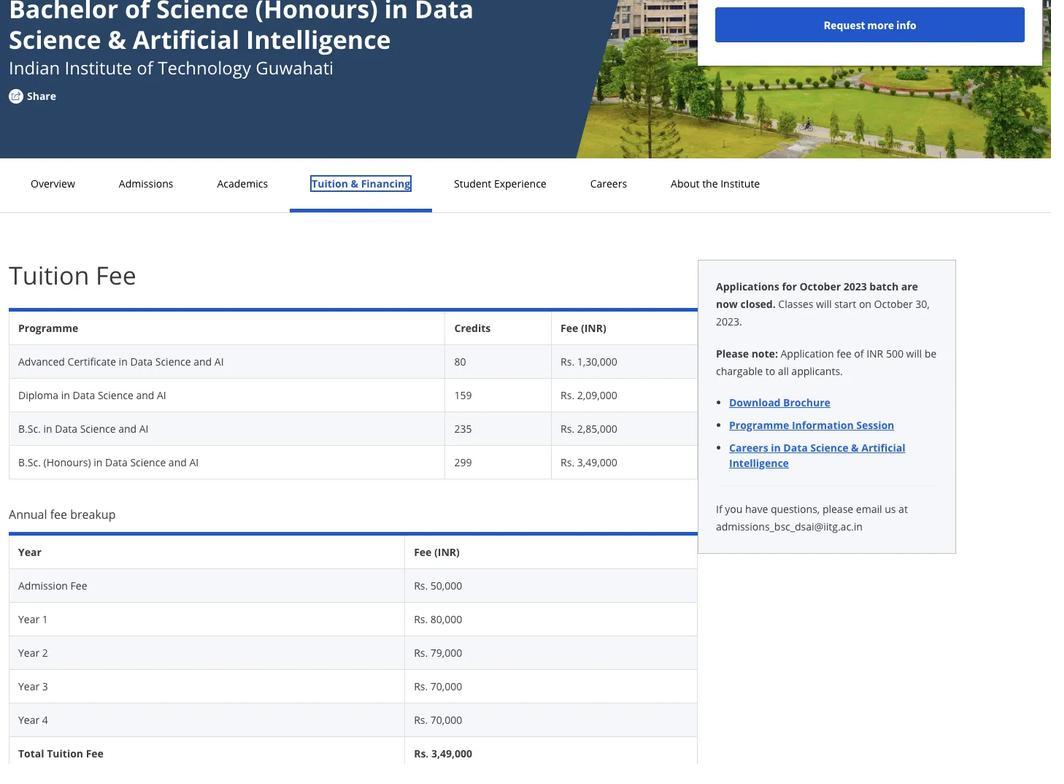 Task type: describe. For each thing, give the bounding box(es) containing it.
be
[[925, 347, 937, 361]]

application
[[781, 347, 834, 361]]

artificial inside the bachelor of science (honours) in data science & artificial intelligence indian institute of technology guwahati
[[133, 23, 240, 56]]

tuition for tuition & financing
[[312, 177, 348, 191]]

rs. 2,85,000
[[561, 422, 617, 436]]

1 vertical spatial of
[[137, 55, 153, 80]]

500
[[886, 347, 904, 361]]

year for year
[[18, 545, 41, 559]]

rs. 1,30,000
[[561, 355, 617, 369]]

3
[[42, 680, 48, 694]]

rs. 2,09,000
[[561, 388, 617, 402]]

careers in data science & artificial intelligence link
[[729, 441, 906, 470]]

careers for careers in data science & artificial intelligence
[[729, 441, 768, 455]]

technology
[[158, 55, 251, 80]]

0 horizontal spatial fee (inr)
[[414, 545, 460, 559]]

data inside the bachelor of science (honours) in data science & artificial intelligence indian institute of technology guwahati
[[415, 0, 474, 26]]

experience
[[494, 177, 547, 191]]

2,09,000
[[577, 388, 617, 402]]

b.sc. in data science and ai
[[18, 422, 149, 436]]

0 horizontal spatial (honours)
[[43, 456, 91, 469]]

fee for annual
[[50, 507, 67, 523]]

on
[[859, 297, 872, 311]]

0 vertical spatial fee (inr)
[[561, 321, 606, 335]]

intelligence inside careers in data science & artificial intelligence
[[729, 456, 789, 470]]

overview
[[31, 177, 75, 191]]

if you have questions, please email us at admissions_bsc_dsai@iitg.ac.in
[[716, 502, 908, 534]]

80
[[454, 355, 466, 369]]

download brochure
[[729, 396, 831, 410]]

tuition & financing
[[312, 177, 410, 191]]

1 horizontal spatial 3,49,000
[[577, 456, 617, 469]]

bachelor
[[9, 0, 118, 26]]

careers link
[[586, 177, 632, 191]]

& inside careers in data science & artificial intelligence
[[851, 441, 859, 455]]

will inside classes will start on october 30, 2023.
[[816, 297, 832, 311]]

& inside the bachelor of science (honours) in data science & artificial intelligence indian institute of technology guwahati
[[108, 23, 126, 56]]

applications
[[716, 280, 780, 293]]

student experience link
[[450, 177, 551, 191]]

4
[[42, 713, 48, 727]]

inr
[[867, 347, 884, 361]]

programme information session
[[729, 418, 895, 432]]

0 vertical spatial rs. 3,49,000
[[561, 456, 617, 469]]

70,000 for year 3
[[431, 680, 462, 694]]

tuition fee
[[9, 258, 136, 292]]

breakup
[[70, 507, 116, 523]]

credits
[[454, 321, 491, 335]]

235
[[454, 422, 472, 436]]

info
[[897, 18, 917, 32]]

artificial inside careers in data science & artificial intelligence
[[862, 441, 906, 455]]

about the institute
[[671, 177, 760, 191]]

programme for programme information session
[[729, 418, 789, 432]]

download brochure link
[[729, 396, 831, 410]]

30,
[[916, 297, 930, 311]]

of inside application fee of inr 500 will be chargable to all applicants.
[[854, 347, 864, 361]]

to
[[766, 364, 775, 378]]

chargable
[[716, 364, 763, 378]]

total
[[18, 747, 44, 761]]

1
[[42, 613, 48, 626]]

if
[[716, 502, 723, 516]]

admissions
[[119, 177, 173, 191]]

financing
[[361, 177, 410, 191]]

application fee of inr 500 will be chargable to all applicants.
[[716, 347, 937, 378]]

(honours) inside the bachelor of science (honours) in data science & artificial intelligence indian institute of technology guwahati
[[255, 0, 378, 26]]

fee for application
[[837, 347, 852, 361]]

70,000 for year 4
[[431, 713, 462, 727]]

50,000
[[431, 579, 462, 593]]

year 1
[[18, 613, 48, 626]]

tuition for tuition fee
[[9, 258, 89, 292]]

rs. 50,000
[[414, 579, 462, 593]]

b.sc. for b.sc. in data science and ai
[[18, 422, 41, 436]]

total tuition fee
[[18, 747, 104, 761]]

institute inside the bachelor of science (honours) in data science & artificial intelligence indian institute of technology guwahati
[[65, 55, 132, 80]]

have
[[745, 502, 768, 516]]

classes
[[778, 297, 814, 311]]

closed.
[[741, 297, 776, 311]]

applications for october 2023 batch are now closed.
[[716, 280, 918, 311]]

data inside careers in data science & artificial intelligence
[[784, 441, 808, 455]]

admission fee
[[18, 579, 87, 593]]

request more info
[[824, 18, 917, 32]]

diploma in data science and ai
[[18, 388, 166, 402]]

1 vertical spatial rs. 3,49,000
[[414, 747, 472, 761]]

more
[[868, 18, 894, 32]]

now
[[716, 297, 738, 311]]

about
[[671, 177, 700, 191]]

please
[[716, 347, 749, 361]]

b.sc. (honours) in data science and ai
[[18, 456, 199, 469]]

intelligence inside the bachelor of science (honours) in data science & artificial intelligence indian institute of technology guwahati
[[246, 23, 391, 56]]

classes will start on october 30, 2023.
[[716, 297, 930, 329]]

certificate
[[68, 355, 116, 369]]

80,000
[[431, 613, 462, 626]]

indian
[[9, 55, 60, 80]]



Task type: vqa. For each thing, say whether or not it's contained in the screenshot.


Task type: locate. For each thing, give the bounding box(es) containing it.
0 horizontal spatial october
[[800, 280, 841, 293]]

careers in data science & artificial intelligence
[[729, 441, 906, 470]]

year for year 2
[[18, 646, 40, 660]]

in inside careers in data science & artificial intelligence
[[771, 441, 781, 455]]

2023
[[844, 280, 867, 293]]

0 vertical spatial tuition
[[312, 177, 348, 191]]

1 horizontal spatial &
[[351, 177, 358, 191]]

2 year from the top
[[18, 613, 40, 626]]

fee right annual
[[50, 507, 67, 523]]

academics
[[217, 177, 268, 191]]

b.sc.
[[18, 422, 41, 436], [18, 456, 41, 469]]

0 horizontal spatial rs. 3,49,000
[[414, 747, 472, 761]]

b.sc. down diploma
[[18, 422, 41, 436]]

1 horizontal spatial rs. 3,49,000
[[561, 456, 617, 469]]

1,30,000
[[577, 355, 617, 369]]

fee inside application fee of inr 500 will be chargable to all applicants.
[[837, 347, 852, 361]]

you
[[725, 502, 743, 516]]

b.sc. up annual
[[18, 456, 41, 469]]

3 year from the top
[[18, 646, 40, 660]]

guwahati
[[256, 55, 334, 80]]

year up "admission"
[[18, 545, 41, 559]]

1 b.sc. from the top
[[18, 422, 41, 436]]

0 vertical spatial careers
[[590, 177, 627, 191]]

fee
[[96, 258, 136, 292], [561, 321, 578, 335], [414, 545, 432, 559], [71, 579, 87, 593], [86, 747, 104, 761]]

3,49,000
[[577, 456, 617, 469], [431, 747, 472, 761]]

are
[[901, 280, 918, 293]]

1 horizontal spatial october
[[874, 297, 913, 311]]

note:
[[752, 347, 778, 361]]

b.sc. for b.sc. (honours) in data science and ai
[[18, 456, 41, 469]]

fee (inr) up the rs. 1,30,000
[[561, 321, 606, 335]]

0 vertical spatial artificial
[[133, 23, 240, 56]]

(inr)
[[581, 321, 606, 335], [434, 545, 460, 559]]

careers inside careers in data science & artificial intelligence
[[729, 441, 768, 455]]

0 vertical spatial intelligence
[[246, 23, 391, 56]]

student experience
[[454, 177, 547, 191]]

batch
[[870, 280, 899, 293]]

fee left inr
[[837, 347, 852, 361]]

request
[[824, 18, 865, 32]]

list containing download brochure
[[722, 395, 938, 471]]

0 horizontal spatial artificial
[[133, 23, 240, 56]]

start
[[835, 297, 857, 311]]

0 horizontal spatial intelligence
[[246, 23, 391, 56]]

year
[[18, 545, 41, 559], [18, 613, 40, 626], [18, 646, 40, 660], [18, 680, 40, 694], [18, 713, 40, 727]]

rs. 3,49,000
[[561, 456, 617, 469], [414, 747, 472, 761]]

1 horizontal spatial will
[[906, 347, 922, 361]]

1 vertical spatial 3,49,000
[[431, 747, 472, 761]]

year left 3
[[18, 680, 40, 694]]

0 vertical spatial fee
[[837, 347, 852, 361]]

request more info button
[[715, 7, 1025, 42]]

of
[[125, 0, 150, 26], [137, 55, 153, 80], [854, 347, 864, 361]]

all
[[778, 364, 789, 378]]

1 vertical spatial fee
[[50, 507, 67, 523]]

admission
[[18, 579, 68, 593]]

october inside applications for october 2023 batch are now closed.
[[800, 280, 841, 293]]

4 year from the top
[[18, 680, 40, 694]]

1 vertical spatial october
[[874, 297, 913, 311]]

information
[[792, 418, 854, 432]]

2023.
[[716, 315, 742, 329]]

1 horizontal spatial artificial
[[862, 441, 906, 455]]

2 horizontal spatial &
[[851, 441, 859, 455]]

science inside careers in data science & artificial intelligence
[[811, 441, 849, 455]]

0 horizontal spatial 3,49,000
[[431, 747, 472, 761]]

year 3
[[18, 680, 48, 694]]

1 horizontal spatial programme
[[729, 418, 789, 432]]

0 vertical spatial &
[[108, 23, 126, 56]]

rs. 70,000 for year 4
[[414, 713, 462, 727]]

0 horizontal spatial institute
[[65, 55, 132, 80]]

2 rs. 70,000 from the top
[[414, 713, 462, 727]]

will
[[816, 297, 832, 311], [906, 347, 922, 361]]

2 vertical spatial &
[[851, 441, 859, 455]]

tuition
[[312, 177, 348, 191], [9, 258, 89, 292], [47, 747, 83, 761]]

1 vertical spatial institute
[[721, 177, 760, 191]]

programme down download
[[729, 418, 789, 432]]

will inside application fee of inr 500 will be chargable to all applicants.
[[906, 347, 922, 361]]

at
[[899, 502, 908, 516]]

1 horizontal spatial fee
[[837, 347, 852, 361]]

0 vertical spatial rs. 70,000
[[414, 680, 462, 694]]

0 horizontal spatial (inr)
[[434, 545, 460, 559]]

1 vertical spatial 70,000
[[431, 713, 462, 727]]

1 vertical spatial programme
[[729, 418, 789, 432]]

1 vertical spatial artificial
[[862, 441, 906, 455]]

0 horizontal spatial careers
[[590, 177, 627, 191]]

(honours) down b.sc. in data science and ai
[[43, 456, 91, 469]]

rs. 80,000
[[414, 613, 462, 626]]

0 horizontal spatial &
[[108, 23, 126, 56]]

1 vertical spatial rs. 70,000
[[414, 713, 462, 727]]

programme for programme
[[18, 321, 78, 335]]

1 vertical spatial will
[[906, 347, 922, 361]]

2 vertical spatial of
[[854, 347, 864, 361]]

student
[[454, 177, 492, 191]]

0 vertical spatial 3,49,000
[[577, 456, 617, 469]]

1 horizontal spatial fee (inr)
[[561, 321, 606, 335]]

0 vertical spatial of
[[125, 0, 150, 26]]

(honours) up guwahati
[[255, 0, 378, 26]]

fee (inr) up rs. 50,000 at bottom
[[414, 545, 460, 559]]

october inside classes will start on october 30, 2023.
[[874, 297, 913, 311]]

fee
[[837, 347, 852, 361], [50, 507, 67, 523]]

annual fee breakup
[[9, 507, 116, 523]]

institute right the
[[721, 177, 760, 191]]

(inr) up the 1,30,000 at the top right
[[581, 321, 606, 335]]

0 vertical spatial (inr)
[[581, 321, 606, 335]]

programme up advanced
[[18, 321, 78, 335]]

programme inside 'list'
[[729, 418, 789, 432]]

1 vertical spatial &
[[351, 177, 358, 191]]

year for year 4
[[18, 713, 40, 727]]

&
[[108, 23, 126, 56], [351, 177, 358, 191], [851, 441, 859, 455]]

1 vertical spatial (inr)
[[434, 545, 460, 559]]

0 horizontal spatial fee
[[50, 507, 67, 523]]

share
[[27, 89, 56, 103]]

1 horizontal spatial institute
[[721, 177, 760, 191]]

0 vertical spatial institute
[[65, 55, 132, 80]]

2
[[42, 646, 48, 660]]

79,000
[[431, 646, 462, 660]]

rs.
[[561, 355, 575, 369], [561, 388, 575, 402], [561, 422, 575, 436], [561, 456, 575, 469], [414, 579, 428, 593], [414, 613, 428, 626], [414, 646, 428, 660], [414, 680, 428, 694], [414, 713, 428, 727], [414, 747, 429, 761]]

applicants.
[[792, 364, 843, 378]]

programme
[[18, 321, 78, 335], [729, 418, 789, 432]]

0 horizontal spatial will
[[816, 297, 832, 311]]

0 vertical spatial october
[[800, 280, 841, 293]]

institute up share button
[[65, 55, 132, 80]]

1 vertical spatial tuition
[[9, 258, 89, 292]]

questions,
[[771, 502, 820, 516]]

will left be at right top
[[906, 347, 922, 361]]

year for year 1
[[18, 613, 40, 626]]

data
[[415, 0, 474, 26], [130, 355, 153, 369], [73, 388, 95, 402], [55, 422, 77, 436], [784, 441, 808, 455], [105, 456, 128, 469]]

will left start
[[816, 297, 832, 311]]

the
[[702, 177, 718, 191]]

overview link
[[26, 177, 79, 191]]

0 vertical spatial (honours)
[[255, 0, 378, 26]]

1 vertical spatial (honours)
[[43, 456, 91, 469]]

5 year from the top
[[18, 713, 40, 727]]

tuition & financing link
[[307, 177, 415, 191]]

please note:
[[716, 347, 778, 361]]

0 vertical spatial 70,000
[[431, 680, 462, 694]]

1 vertical spatial careers
[[729, 441, 768, 455]]

about the institute link
[[667, 177, 765, 191]]

october down batch
[[874, 297, 913, 311]]

1 vertical spatial b.sc.
[[18, 456, 41, 469]]

2,85,000
[[577, 422, 617, 436]]

year 4
[[18, 713, 48, 727]]

us
[[885, 502, 896, 516]]

brochure
[[783, 396, 831, 410]]

share button
[[9, 88, 78, 104]]

0 vertical spatial b.sc.
[[18, 422, 41, 436]]

year left 2
[[18, 646, 40, 660]]

october up classes will start on october 30, 2023.
[[800, 280, 841, 293]]

in
[[384, 0, 408, 26], [119, 355, 128, 369], [61, 388, 70, 402], [43, 422, 52, 436], [771, 441, 781, 455], [94, 456, 102, 469]]

ai
[[215, 355, 224, 369], [157, 388, 166, 402], [139, 422, 149, 436], [189, 456, 199, 469]]

year 2
[[18, 646, 48, 660]]

1 horizontal spatial careers
[[729, 441, 768, 455]]

1 horizontal spatial (inr)
[[581, 321, 606, 335]]

session
[[857, 418, 895, 432]]

bachelor of science (honours) in data science & artificial intelligence indian institute of technology guwahati
[[9, 0, 474, 80]]

(inr) up 50,000
[[434, 545, 460, 559]]

list
[[722, 395, 938, 471]]

academics link
[[213, 177, 272, 191]]

0 horizontal spatial programme
[[18, 321, 78, 335]]

1 year from the top
[[18, 545, 41, 559]]

2 70,000 from the top
[[431, 713, 462, 727]]

diploma
[[18, 388, 59, 402]]

rs. 70,000 for year 3
[[414, 680, 462, 694]]

in inside the bachelor of science (honours) in data science & artificial intelligence indian institute of technology guwahati
[[384, 0, 408, 26]]

download
[[729, 396, 781, 410]]

admissions link
[[114, 177, 178, 191]]

annual
[[9, 507, 47, 523]]

year left 4
[[18, 713, 40, 727]]

1 rs. 70,000 from the top
[[414, 680, 462, 694]]

1 horizontal spatial intelligence
[[729, 456, 789, 470]]

0 vertical spatial programme
[[18, 321, 78, 335]]

2 vertical spatial tuition
[[47, 747, 83, 761]]

rs. 79,000
[[414, 646, 462, 660]]

1 vertical spatial intelligence
[[729, 456, 789, 470]]

advanced
[[18, 355, 65, 369]]

careers for careers
[[590, 177, 627, 191]]

299
[[454, 456, 472, 469]]

year left 1
[[18, 613, 40, 626]]

rs. 70,000
[[414, 680, 462, 694], [414, 713, 462, 727]]

0 vertical spatial will
[[816, 297, 832, 311]]

year for year 3
[[18, 680, 40, 694]]

2 b.sc. from the top
[[18, 456, 41, 469]]

1 vertical spatial fee (inr)
[[414, 545, 460, 559]]

fee (inr)
[[561, 321, 606, 335], [414, 545, 460, 559]]

1 70,000 from the top
[[431, 680, 462, 694]]

1 horizontal spatial (honours)
[[255, 0, 378, 26]]



